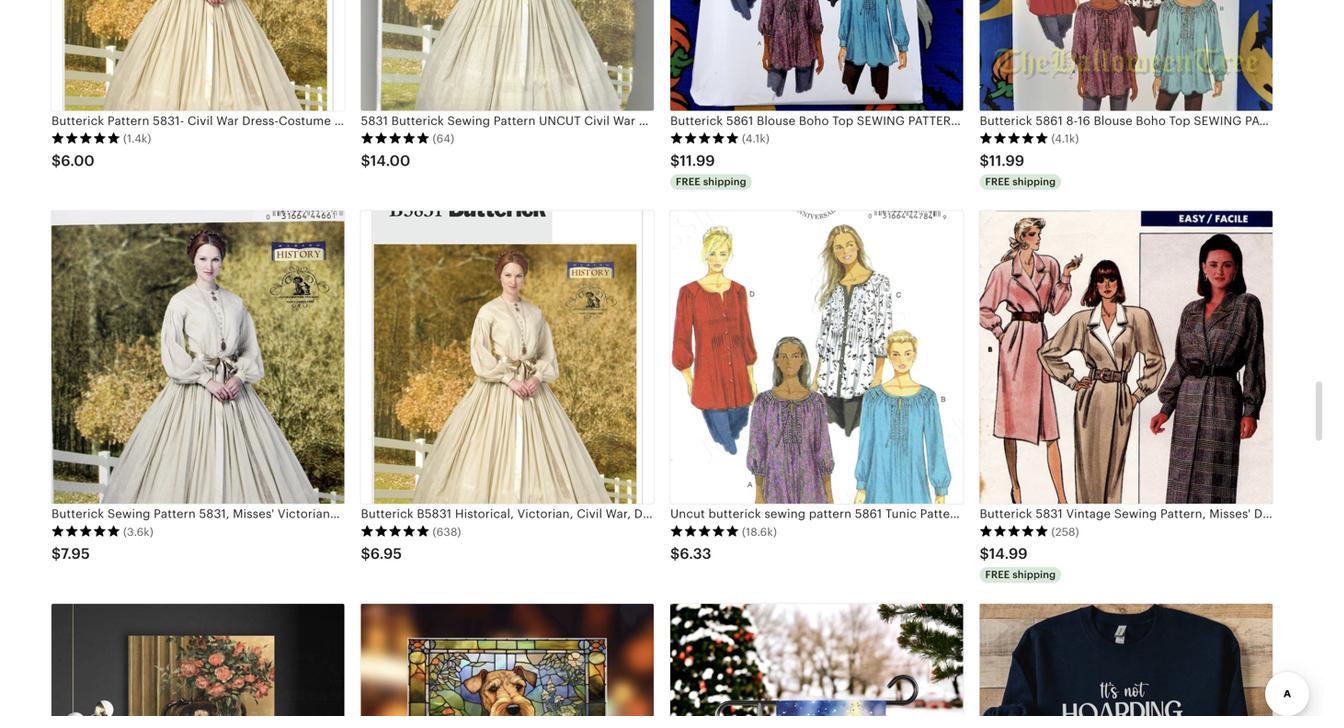Task type: vqa. For each thing, say whether or not it's contained in the screenshot.
second the PATTERN from the right
yes



Task type: describe. For each thing, give the bounding box(es) containing it.
(64)
[[433, 133, 455, 145]]

$ 6.00
[[52, 153, 95, 169]]

butterick sewing pattern 5831, misses' victorian/civil war era style gown and petticoat, uncut/ff, misses' size 8 10 12 14 16 image
[[52, 211, 345, 504]]

14.99
[[990, 546, 1028, 563]]

5 out of 5 stars image for butterick sewing pattern 5831, misses' victorian/civil war era style gown and petticoat, uncut/ff, misses' size 8 10 12 14 16 image
[[52, 525, 121, 538]]

5 out of 5 stars image for butterick pattern 5831- civil war dress-costume dress size 8-16 image
[[52, 132, 121, 145]]

5861 for 8-
[[1036, 114, 1064, 128]]

0 horizontal spatial size
[[966, 508, 990, 521]]

butterick for butterick 5861 8-16 blouse boho top sewing pattern size
[[980, 114, 1033, 128]]

1 pattern from the left
[[909, 114, 961, 128]]

$ 14.99 free shipping
[[980, 546, 1056, 581]]

(4.1k) for 8-
[[1052, 133, 1080, 145]]

civil
[[188, 114, 213, 128]]

5 out of 5 stars image for butterick 5861 8-16 blouse boho top sewing pattern sizes 8-16 b5861 image
[[980, 132, 1049, 145]]

(3.6k)
[[123, 526, 154, 539]]

war
[[216, 114, 239, 128]]

5 out of 5 stars image for '5831 butterick sewing pattern uncut civil war era day dress petticoat size 8 10 12 14 16 reenactment' image
[[361, 132, 430, 145]]

5 out of 5 stars image for uncut butterick sewing pattern 5861 tunic pattern size 8-10-12-14-16 18-24 ff image
[[671, 525, 740, 538]]

b5861
[[1031, 114, 1066, 128]]

1 vertical spatial 18-
[[1071, 508, 1087, 521]]

(4.1k) for blouse
[[743, 133, 770, 145]]

6.00
[[61, 153, 95, 169]]

uncut butterick sewing pattern 5861 tunic pattern size 8-10-12-14-16 18-24 ff image
[[671, 211, 964, 504]]

dress-
[[242, 114, 279, 128]]

0 vertical spatial 24
[[1014, 114, 1028, 128]]

5861 for blouse
[[727, 114, 754, 128]]

5 out of 5 stars image for butterick 5831 vintage sewing pattern, misses' dress ~ wrap front in two lengths, easy sewing pattern, size 12-16, ©1987, uncut image
[[980, 525, 1049, 538]]

0 horizontal spatial 16
[[407, 114, 420, 128]]

$ 6.95
[[361, 546, 402, 563]]

shipping for 8-
[[1013, 176, 1056, 188]]

(18.6k)
[[743, 526, 778, 539]]

shipping inside $ 14.99 free shipping
[[1013, 570, 1056, 581]]

butterick for butterick pattern 5831- civil war dress-costume dress size 8-16
[[52, 114, 104, 128]]

0 vertical spatial pattern
[[108, 114, 150, 128]]

female portrait canvas reproduction print woman reading books roses in vase vintage wall art baroque decor framed detail painting flowers image
[[52, 605, 345, 717]]

12-
[[1022, 508, 1038, 521]]

14-
[[1038, 508, 1055, 521]]

uncut butterick sewing pattern 5861 tunic pattern size 8-10-12-14-16 18-24 ff
[[671, 508, 1118, 521]]

sizes
[[964, 114, 994, 128]]

(638)
[[433, 526, 462, 539]]

$ inside $ 14.99 free shipping
[[980, 546, 990, 563]]

6.95
[[371, 546, 402, 563]]

1 horizontal spatial 8-
[[993, 508, 1005, 521]]

$ 14.00
[[361, 153, 411, 169]]

dress
[[335, 114, 367, 128]]

(258)
[[1052, 526, 1080, 539]]

2 horizontal spatial 8-
[[1067, 114, 1078, 128]]

5831-
[[153, 114, 184, 128]]

1 horizontal spatial size
[[1301, 114, 1325, 128]]

butterick 5861 8-16 blouse boho top sewing pattern size
[[980, 114, 1325, 128]]

7.95
[[61, 546, 90, 563]]

free for butterick 5861 blouse boho top sewing pattern sizes 18-24 b5861
[[676, 176, 701, 188]]

2 sewing from the left
[[1195, 114, 1243, 128]]



Task type: locate. For each thing, give the bounding box(es) containing it.
2 (4.1k) from the left
[[1052, 133, 1080, 145]]

1 butterick from the left
[[52, 114, 104, 128]]

2 blouse from the left
[[1094, 114, 1133, 128]]

free for butterick 5861 8-16 blouse boho top sewing pattern size
[[986, 176, 1011, 188]]

1 horizontal spatial pattern
[[1246, 114, 1298, 128]]

0 horizontal spatial blouse
[[757, 114, 796, 128]]

2 pattern from the left
[[1246, 114, 1298, 128]]

24 left ff
[[1087, 508, 1101, 521]]

1 (4.1k) from the left
[[743, 133, 770, 145]]

1 11.99 from the left
[[680, 153, 716, 169]]

11.99 for butterick 5861 8-16 blouse boho top sewing pattern size
[[990, 153, 1025, 169]]

1 sewing from the left
[[857, 114, 905, 128]]

11.99 for butterick 5861 blouse boho top sewing pattern sizes 18-24 b5861
[[680, 153, 716, 169]]

5 out of 5 stars image for butterick 5861 blouse boho top sewing pattern sizes 18-24 b5861 image
[[671, 132, 740, 145]]

1 horizontal spatial 11.99
[[990, 153, 1025, 169]]

0 horizontal spatial butterick
[[52, 114, 104, 128]]

$ 11.99 free shipping
[[671, 153, 747, 188], [980, 153, 1056, 188]]

pattern
[[108, 114, 150, 128], [921, 508, 963, 521]]

18- right sizes
[[997, 114, 1014, 128]]

1 horizontal spatial butterick
[[671, 114, 723, 128]]

boho down butterick 5861 8-16 blouse boho top sewing pattern sizes 8-16 b5861 image
[[1137, 114, 1167, 128]]

0 horizontal spatial 5861
[[727, 114, 754, 128]]

2 horizontal spatial butterick
[[980, 114, 1033, 128]]

1 horizontal spatial 18-
[[1071, 508, 1087, 521]]

1 $ 11.99 free shipping from the left
[[671, 153, 747, 188]]

16
[[407, 114, 420, 128], [1078, 114, 1091, 128], [1055, 508, 1067, 521]]

2 $ 11.99 free shipping from the left
[[980, 153, 1056, 188]]

blouse down butterick 5861 blouse boho top sewing pattern sizes 18-24 b5861 image
[[757, 114, 796, 128]]

butterick
[[709, 508, 762, 521]]

pattern up '(1.4k)'
[[108, 114, 150, 128]]

8- right b5861
[[1067, 114, 1078, 128]]

16 right 'size' at the left top of page
[[407, 114, 420, 128]]

16 right b5861
[[1078, 114, 1091, 128]]

0 horizontal spatial boho
[[799, 114, 830, 128]]

1 horizontal spatial 24
[[1087, 508, 1101, 521]]

2 butterick from the left
[[671, 114, 723, 128]]

blouse right b5861
[[1094, 114, 1133, 128]]

free inside $ 14.99 free shipping
[[986, 570, 1011, 581]]

1 horizontal spatial sewing
[[1195, 114, 1243, 128]]

pattern
[[809, 508, 852, 521]]

2 boho from the left
[[1137, 114, 1167, 128]]

tunic
[[886, 508, 917, 521]]

(4.1k)
[[743, 133, 770, 145], [1052, 133, 1080, 145]]

18- up (258)
[[1071, 508, 1087, 521]]

16 up (258)
[[1055, 508, 1067, 521]]

size
[[370, 114, 392, 128]]

boho
[[799, 114, 830, 128], [1137, 114, 1167, 128]]

boho down butterick 5861 blouse boho top sewing pattern sizes 18-24 b5861 image
[[799, 114, 830, 128]]

0 horizontal spatial $ 11.99 free shipping
[[671, 153, 747, 188]]

11.99
[[680, 153, 716, 169], [990, 153, 1025, 169]]

shipping for blouse
[[704, 176, 747, 188]]

1 horizontal spatial 5861
[[855, 508, 883, 521]]

8- left 12-
[[993, 508, 1005, 521]]

butterick 5861 blouse boho top sewing pattern sizes 18-24 b5861 image
[[671, 0, 964, 111]]

size
[[1301, 114, 1325, 128], [966, 508, 990, 521]]

$ 11.99 free shipping for butterick 5861 blouse boho top sewing pattern sizes 18-24 b5861
[[671, 153, 747, 188]]

8-
[[396, 114, 407, 128], [1067, 114, 1078, 128], [993, 508, 1005, 521]]

butterick 5861 blouse boho top sewing pattern sizes 18-24 b5861
[[671, 114, 1066, 128]]

airedale terrier stained glass acrylic plaque, airedale terrier nightlight, airedale terrier lover gift, pet memorial image
[[361, 605, 654, 717]]

$
[[52, 153, 61, 169], [361, 153, 371, 169], [671, 153, 680, 169], [980, 153, 990, 169], [52, 546, 61, 563], [361, 546, 371, 563], [671, 546, 680, 563], [980, 546, 990, 563]]

1 horizontal spatial $ 11.99 free shipping
[[980, 153, 1056, 188]]

top down butterick 5861 8-16 blouse boho top sewing pattern sizes 8-16 b5861 image
[[1170, 114, 1191, 128]]

0 horizontal spatial sewing
[[857, 114, 905, 128]]

$ 11.99 free shipping for butterick 5861 8-16 blouse boho top sewing pattern size
[[980, 153, 1056, 188]]

$ 6.33
[[671, 546, 712, 563]]

0 vertical spatial 18-
[[997, 114, 1014, 128]]

1 horizontal spatial top
[[1170, 114, 1191, 128]]

0 horizontal spatial 18-
[[997, 114, 1014, 128]]

0 horizontal spatial 24
[[1014, 114, 1028, 128]]

pattern
[[909, 114, 961, 128], [1246, 114, 1298, 128]]

1 vertical spatial size
[[966, 508, 990, 521]]

1 blouse from the left
[[757, 114, 796, 128]]

5831 butterick sewing pattern uncut civil war era day dress petticoat size 8 10 12 14 16 reenactment image
[[361, 0, 654, 111]]

3 butterick from the left
[[980, 114, 1033, 128]]

$ 7.95
[[52, 546, 90, 563]]

1 top from the left
[[833, 114, 854, 128]]

18-
[[997, 114, 1014, 128], [1071, 508, 1087, 521]]

top
[[833, 114, 854, 128], [1170, 114, 1191, 128]]

0 horizontal spatial 8-
[[396, 114, 407, 128]]

10-
[[1005, 508, 1022, 521]]

0 horizontal spatial top
[[833, 114, 854, 128]]

2 top from the left
[[1170, 114, 1191, 128]]

0 horizontal spatial pattern
[[909, 114, 961, 128]]

shipping
[[704, 176, 747, 188], [1013, 176, 1056, 188], [1013, 570, 1056, 581]]

(1.4k)
[[123, 133, 151, 145]]

corgi holiday garden flag, pembroke welsh corgi mom gifts, holiday dog lover decor, corgi christmas gift image
[[671, 605, 964, 717]]

2 horizontal spatial 16
[[1078, 114, 1091, 128]]

14.00
[[371, 153, 411, 169]]

1 horizontal spatial (4.1k)
[[1052, 133, 1080, 145]]

butterick
[[52, 114, 104, 128], [671, 114, 723, 128], [980, 114, 1033, 128]]

1 horizontal spatial 16
[[1055, 508, 1067, 521]]

5 out of 5 stars image for butterick b5831 historical, victorian, civil war, dress and petticoat circa 1860. misses size (8 - 16) or (16 - 24) image at the left
[[361, 525, 430, 538]]

8- right 'size' at the left top of page
[[396, 114, 407, 128]]

0 vertical spatial size
[[1301, 114, 1325, 128]]

5 out of 5 stars image
[[52, 132, 121, 145], [361, 132, 430, 145], [671, 132, 740, 145], [980, 132, 1049, 145], [52, 525, 121, 538], [361, 525, 430, 538], [671, 525, 740, 538], [980, 525, 1049, 538]]

1 horizontal spatial blouse
[[1094, 114, 1133, 128]]

top down butterick 5861 blouse boho top sewing pattern sizes 18-24 b5861 image
[[833, 114, 854, 128]]

blouse
[[757, 114, 796, 128], [1094, 114, 1133, 128]]

pattern right tunic at the right bottom of page
[[921, 508, 963, 521]]

2 11.99 from the left
[[990, 153, 1025, 169]]

free
[[676, 176, 701, 188], [986, 176, 1011, 188], [986, 570, 1011, 581]]

uncut
[[671, 508, 706, 521]]

butterick for butterick 5861 blouse boho top sewing pattern sizes 18-24 b5861
[[671, 114, 723, 128]]

0 horizontal spatial pattern
[[108, 114, 150, 128]]

2 horizontal spatial 5861
[[1036, 114, 1064, 128]]

costume
[[279, 114, 331, 128]]

1 horizontal spatial pattern
[[921, 508, 963, 521]]

1 vertical spatial pattern
[[921, 508, 963, 521]]

5861
[[727, 114, 754, 128], [1036, 114, 1064, 128], [855, 508, 883, 521]]

0 horizontal spatial (4.1k)
[[743, 133, 770, 145]]

sewing
[[857, 114, 905, 128], [1195, 114, 1243, 128]]

butterick pattern 5831- civil war dress-costume dress size 8-16 image
[[52, 0, 345, 111]]

hoarding tack funny equestrian shirt, horse riding cozy barn sweatshirt, equestrian riding instructor sweatshirt, gift for horse lover women image
[[980, 605, 1273, 717]]

24 left b5861
[[1014, 114, 1028, 128]]

butterick 5831 vintage sewing pattern, misses' dress ~ wrap front in two lengths, easy sewing pattern, size 12-16, ©1987, uncut image
[[980, 211, 1273, 504]]

butterick pattern 5831- civil war dress-costume dress size 8-16
[[52, 114, 420, 128]]

ff
[[1105, 508, 1118, 521]]

butterick b5831 historical, victorian, civil war, dress and petticoat circa 1860. misses size (8 - 16) or (16 - 24) image
[[361, 211, 654, 504]]

6.33
[[680, 546, 712, 563]]

1 boho from the left
[[799, 114, 830, 128]]

1 vertical spatial 24
[[1087, 508, 1101, 521]]

0 horizontal spatial 11.99
[[680, 153, 716, 169]]

24
[[1014, 114, 1028, 128], [1087, 508, 1101, 521]]

1 horizontal spatial boho
[[1137, 114, 1167, 128]]

sewing
[[765, 508, 806, 521]]

butterick 5861 8-16 blouse boho top sewing pattern sizes 8-16 b5861 image
[[980, 0, 1273, 111]]



